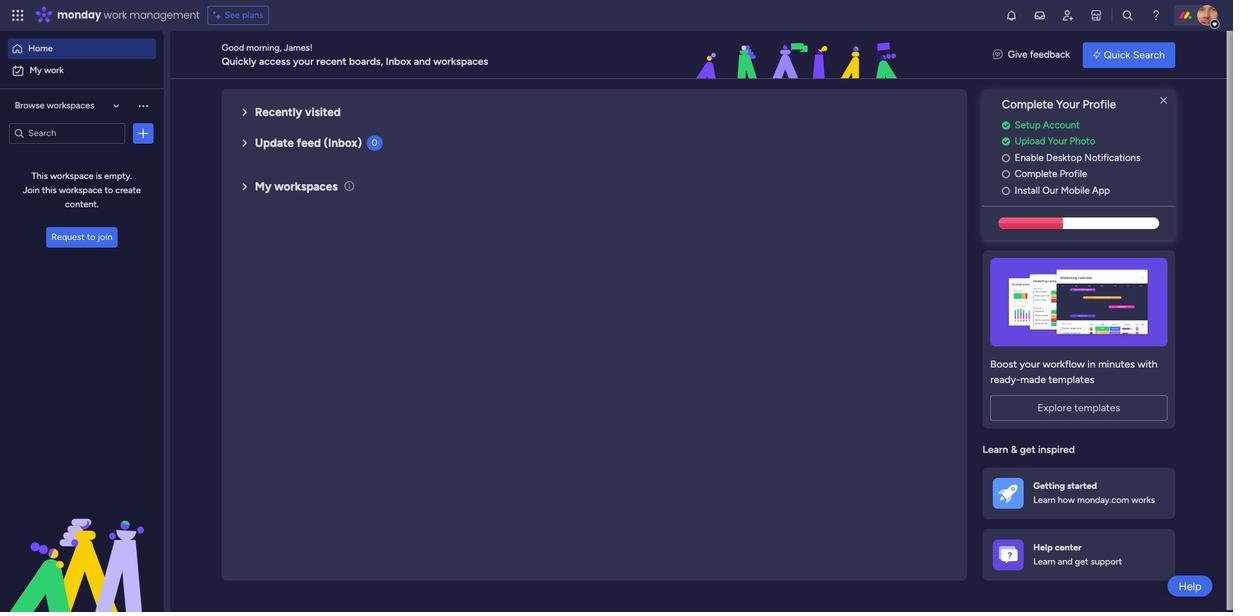 Task type: vqa. For each thing, say whether or not it's contained in the screenshot.
EXPLORE TEMPLATES
yes



Task type: describe. For each thing, give the bounding box(es) containing it.
join
[[98, 232, 112, 243]]

with
[[1138, 359, 1158, 371]]

is
[[96, 171, 102, 182]]

learn for help
[[1033, 557, 1056, 568]]

0
[[372, 137, 377, 148]]

boards,
[[349, 55, 383, 67]]

how
[[1058, 496, 1075, 506]]

request
[[51, 232, 85, 243]]

learn for getting
[[1033, 496, 1056, 506]]

circle o image for complete
[[1002, 170, 1010, 179]]

1 vertical spatial profile
[[1060, 168, 1087, 180]]

center
[[1055, 543, 1082, 554]]

content.
[[65, 199, 99, 210]]

help image
[[1150, 9, 1163, 22]]

my work link
[[8, 60, 156, 81]]

inbox
[[386, 55, 411, 67]]

browse
[[15, 100, 45, 111]]

quick
[[1104, 48, 1131, 61]]

this
[[32, 171, 48, 182]]

complete for complete profile
[[1015, 168, 1057, 180]]

help for help center learn and get support
[[1033, 543, 1053, 554]]

home link
[[8, 39, 156, 59]]

install our mobile app link
[[1002, 184, 1175, 198]]

explore templates button
[[990, 396, 1168, 422]]

to inside "this workspace is empty. join this workspace to create content."
[[104, 185, 113, 196]]

browse workspaces button
[[9, 96, 125, 116]]

0 vertical spatial profile
[[1083, 98, 1116, 112]]

mobile
[[1061, 185, 1090, 196]]

good morning, james! quickly access your recent boards, inbox and workspaces
[[222, 42, 488, 67]]

update
[[255, 136, 294, 150]]

in
[[1088, 359, 1096, 371]]

my for my workspaces
[[255, 180, 272, 194]]

(inbox)
[[324, 136, 362, 150]]

empty.
[[104, 171, 132, 182]]

getting started learn how monday.com works
[[1033, 481, 1155, 506]]

my workspaces
[[255, 180, 338, 194]]

enable desktop notifications
[[1015, 152, 1141, 164]]

complete profile link
[[1002, 167, 1175, 182]]

setup
[[1015, 119, 1041, 131]]

started
[[1067, 481, 1097, 492]]

invite members image
[[1062, 9, 1075, 22]]

monday marketplace image
[[1090, 9, 1103, 22]]

home option
[[8, 39, 156, 59]]

james peterson image
[[1197, 5, 1218, 26]]

browse workspaces
[[15, 100, 94, 111]]

made
[[1020, 374, 1046, 386]]

upload your photo link
[[1002, 134, 1175, 149]]

enable
[[1015, 152, 1044, 164]]

0 vertical spatial get
[[1020, 444, 1036, 456]]

help center element
[[983, 530, 1175, 581]]

support
[[1091, 557, 1122, 568]]

feed
[[297, 136, 321, 150]]

getting
[[1033, 481, 1065, 492]]

see plans button
[[207, 6, 269, 25]]

templates inside boost your workflow in minutes with ready-made templates
[[1049, 374, 1095, 386]]

create
[[115, 185, 141, 196]]

access
[[259, 55, 291, 67]]

to inside button
[[87, 232, 95, 243]]

install
[[1015, 185, 1040, 196]]

quick search
[[1104, 48, 1165, 61]]

desktop
[[1046, 152, 1082, 164]]

lottie animation element for join this workspace to create content.
[[0, 483, 164, 613]]

circle o image for enable
[[1002, 153, 1010, 163]]

your for complete
[[1056, 98, 1080, 112]]

join
[[23, 185, 40, 196]]

templates inside 'button'
[[1074, 402, 1120, 414]]

recently visited
[[255, 105, 341, 119]]

home
[[28, 43, 53, 54]]

plans
[[242, 10, 263, 21]]

ready-
[[990, 374, 1020, 386]]

help center learn and get support
[[1033, 543, 1122, 568]]

dapulse x slim image
[[1156, 93, 1172, 109]]

&
[[1011, 444, 1018, 456]]

our
[[1042, 185, 1059, 196]]

0 vertical spatial learn
[[983, 444, 1008, 456]]

see
[[225, 10, 240, 21]]

enable desktop notifications link
[[1002, 151, 1175, 165]]

quickly
[[222, 55, 256, 67]]

open recently visited image
[[237, 105, 252, 120]]



Task type: locate. For each thing, give the bounding box(es) containing it.
notifications image
[[1005, 9, 1018, 22]]

inspired
[[1038, 444, 1075, 456]]

circle o image inside enable desktop notifications link
[[1002, 153, 1010, 163]]

1 vertical spatial check circle image
[[1002, 137, 1010, 147]]

1 vertical spatial workspaces
[[47, 100, 94, 111]]

account
[[1043, 119, 1080, 131]]

profile
[[1083, 98, 1116, 112], [1060, 168, 1087, 180]]

1 horizontal spatial get
[[1075, 557, 1089, 568]]

work down the home
[[44, 65, 64, 76]]

1 vertical spatial your
[[1048, 136, 1067, 147]]

open update feed (inbox) image
[[237, 136, 252, 151]]

and down center
[[1058, 557, 1073, 568]]

morning,
[[246, 42, 282, 53]]

give
[[1008, 49, 1028, 61]]

profile up mobile
[[1060, 168, 1087, 180]]

and
[[414, 55, 431, 67], [1058, 557, 1073, 568]]

1 horizontal spatial lottie animation image
[[619, 31, 980, 80]]

circle o image up circle o image
[[1002, 170, 1010, 179]]

0 vertical spatial workspace
[[50, 171, 94, 182]]

lottie animation image for join this workspace to create content.
[[0, 483, 164, 613]]

0 horizontal spatial lottie animation image
[[0, 483, 164, 613]]

work inside option
[[44, 65, 64, 76]]

Search in workspace field
[[27, 126, 107, 141]]

see plans
[[225, 10, 263, 21]]

and inside good morning, james! quickly access your recent boards, inbox and workspaces
[[414, 55, 431, 67]]

setup account link
[[1002, 118, 1175, 132]]

workspaces down the update feed (inbox)
[[274, 180, 338, 194]]

workspaces inside browse workspaces button
[[47, 100, 94, 111]]

v2 user feedback image
[[993, 48, 1003, 62]]

learn
[[983, 444, 1008, 456], [1033, 496, 1056, 506], [1033, 557, 1056, 568]]

minutes
[[1098, 359, 1135, 371]]

explore templates
[[1038, 402, 1120, 414]]

1 horizontal spatial lottie animation element
[[619, 31, 980, 80]]

setup account
[[1015, 119, 1080, 131]]

1 vertical spatial your
[[1020, 359, 1040, 371]]

0 horizontal spatial work
[[44, 65, 64, 76]]

your
[[1056, 98, 1080, 112], [1048, 136, 1067, 147]]

complete your profile
[[1002, 98, 1116, 112]]

1 vertical spatial lottie animation image
[[0, 483, 164, 613]]

check circle image for upload
[[1002, 137, 1010, 147]]

check circle image left setup
[[1002, 121, 1010, 130]]

feedback
[[1030, 49, 1070, 61]]

2 horizontal spatial workspaces
[[433, 55, 488, 67]]

management
[[130, 8, 200, 22]]

search everything image
[[1121, 9, 1134, 22]]

0 vertical spatial my
[[30, 65, 42, 76]]

workspaces inside good morning, james! quickly access your recent boards, inbox and workspaces
[[433, 55, 488, 67]]

your down account
[[1048, 136, 1067, 147]]

1 horizontal spatial and
[[1058, 557, 1073, 568]]

my for my work
[[30, 65, 42, 76]]

workspaces right the inbox
[[433, 55, 488, 67]]

visited
[[305, 105, 341, 119]]

help inside the help button
[[1179, 580, 1202, 593]]

this
[[42, 185, 57, 196]]

to left join
[[87, 232, 95, 243]]

1 circle o image from the top
[[1002, 153, 1010, 163]]

my work option
[[8, 60, 156, 81]]

1 horizontal spatial my
[[255, 180, 272, 194]]

1 horizontal spatial help
[[1179, 580, 1202, 593]]

learn down center
[[1033, 557, 1056, 568]]

1 vertical spatial circle o image
[[1002, 170, 1010, 179]]

getting started element
[[983, 468, 1175, 519]]

your
[[293, 55, 314, 67], [1020, 359, 1040, 371]]

1 vertical spatial workspace
[[59, 185, 102, 196]]

0 vertical spatial check circle image
[[1002, 121, 1010, 130]]

2 vertical spatial workspaces
[[274, 180, 338, 194]]

your up account
[[1056, 98, 1080, 112]]

boost
[[990, 359, 1017, 371]]

1 vertical spatial work
[[44, 65, 64, 76]]

lottie animation element for quickly access your recent boards, inbox and workspaces
[[619, 31, 980, 80]]

1 vertical spatial my
[[255, 180, 272, 194]]

get inside help center learn and get support
[[1075, 557, 1089, 568]]

check circle image left upload
[[1002, 137, 1010, 147]]

to down empty.
[[104, 185, 113, 196]]

circle o image
[[1002, 153, 1010, 163], [1002, 170, 1010, 179]]

your inside good morning, james! quickly access your recent boards, inbox and workspaces
[[293, 55, 314, 67]]

templates right explore
[[1074, 402, 1120, 414]]

monday work management
[[57, 8, 200, 22]]

workspace
[[50, 171, 94, 182], [59, 185, 102, 196]]

2 vertical spatial learn
[[1033, 557, 1056, 568]]

2 check circle image from the top
[[1002, 137, 1010, 147]]

workspace up this
[[50, 171, 94, 182]]

0 vertical spatial help
[[1033, 543, 1053, 554]]

workspaces up search in workspace field
[[47, 100, 94, 111]]

and inside help center learn and get support
[[1058, 557, 1073, 568]]

0 horizontal spatial help
[[1033, 543, 1053, 554]]

this workspace is empty. join this workspace to create content.
[[23, 171, 141, 210]]

0 vertical spatial templates
[[1049, 374, 1095, 386]]

1 horizontal spatial workspaces
[[274, 180, 338, 194]]

check circle image for setup
[[1002, 121, 1010, 130]]

1 horizontal spatial to
[[104, 185, 113, 196]]

0 vertical spatial circle o image
[[1002, 153, 1010, 163]]

quick search button
[[1083, 42, 1175, 68]]

1 vertical spatial get
[[1075, 557, 1089, 568]]

your inside the upload your photo link
[[1048, 136, 1067, 147]]

open my workspaces image
[[237, 179, 252, 194]]

help button
[[1168, 576, 1213, 597]]

workflow
[[1043, 359, 1085, 371]]

complete up setup
[[1002, 98, 1053, 112]]

check circle image inside setup account link
[[1002, 121, 1010, 130]]

circle o image
[[1002, 186, 1010, 196]]

james!
[[284, 42, 313, 53]]

help inside help center learn and get support
[[1033, 543, 1053, 554]]

good
[[222, 42, 244, 53]]

options image
[[137, 127, 150, 140]]

and right the inbox
[[414, 55, 431, 67]]

my inside option
[[30, 65, 42, 76]]

workspaces for my workspaces
[[274, 180, 338, 194]]

1 vertical spatial complete
[[1015, 168, 1057, 180]]

templates
[[1049, 374, 1095, 386], [1074, 402, 1120, 414]]

1 vertical spatial lottie animation element
[[0, 483, 164, 613]]

0 vertical spatial and
[[414, 55, 431, 67]]

get right &
[[1020, 444, 1036, 456]]

install our mobile app
[[1015, 185, 1110, 196]]

work
[[104, 8, 127, 22], [44, 65, 64, 76]]

complete down enable
[[1015, 168, 1057, 180]]

help
[[1033, 543, 1053, 554], [1179, 580, 1202, 593]]

notifications
[[1084, 152, 1141, 164]]

work for my
[[44, 65, 64, 76]]

0 vertical spatial to
[[104, 185, 113, 196]]

0 horizontal spatial your
[[293, 55, 314, 67]]

my work
[[30, 65, 64, 76]]

0 vertical spatial lottie animation element
[[619, 31, 980, 80]]

my right open my workspaces icon
[[255, 180, 272, 194]]

your inside boost your workflow in minutes with ready-made templates
[[1020, 359, 1040, 371]]

1 vertical spatial and
[[1058, 557, 1073, 568]]

request to join button
[[46, 227, 118, 248]]

1 horizontal spatial your
[[1020, 359, 1040, 371]]

boost your workflow in minutes with ready-made templates
[[990, 359, 1158, 386]]

complete
[[1002, 98, 1053, 112], [1015, 168, 1057, 180]]

monday
[[57, 8, 101, 22]]

workspace up content.
[[59, 185, 102, 196]]

monday.com
[[1077, 496, 1129, 506]]

complete profile
[[1015, 168, 1087, 180]]

give feedback
[[1008, 49, 1070, 61]]

learn left &
[[983, 444, 1008, 456]]

my down the home
[[30, 65, 42, 76]]

templates down workflow
[[1049, 374, 1095, 386]]

get
[[1020, 444, 1036, 456], [1075, 557, 1089, 568]]

2 circle o image from the top
[[1002, 170, 1010, 179]]

lottie animation image
[[619, 31, 980, 80], [0, 483, 164, 613]]

update feed (inbox)
[[255, 136, 362, 150]]

learn & get inspired
[[983, 444, 1075, 456]]

0 vertical spatial your
[[1056, 98, 1080, 112]]

app
[[1092, 185, 1110, 196]]

request to join
[[51, 232, 112, 243]]

templates image image
[[994, 258, 1164, 347]]

select product image
[[12, 9, 24, 22]]

check circle image
[[1002, 121, 1010, 130], [1002, 137, 1010, 147]]

upload
[[1015, 136, 1046, 147]]

0 horizontal spatial to
[[87, 232, 95, 243]]

your up the made
[[1020, 359, 1040, 371]]

workspace options image
[[137, 100, 150, 112]]

circle o image inside "complete profile" link
[[1002, 170, 1010, 179]]

workspaces
[[433, 55, 488, 67], [47, 100, 94, 111], [274, 180, 338, 194]]

lottie animation image for quickly access your recent boards, inbox and workspaces
[[619, 31, 980, 80]]

your for upload
[[1048, 136, 1067, 147]]

learn inside help center learn and get support
[[1033, 557, 1056, 568]]

0 horizontal spatial lottie animation element
[[0, 483, 164, 613]]

work for monday
[[104, 8, 127, 22]]

1 vertical spatial to
[[87, 232, 95, 243]]

0 horizontal spatial get
[[1020, 444, 1036, 456]]

1 horizontal spatial work
[[104, 8, 127, 22]]

circle o image left enable
[[1002, 153, 1010, 163]]

recent
[[316, 55, 347, 67]]

lottie animation element
[[619, 31, 980, 80], [0, 483, 164, 613]]

v2 bolt switch image
[[1093, 48, 1101, 62]]

get down center
[[1075, 557, 1089, 568]]

learn inside getting started learn how monday.com works
[[1033, 496, 1056, 506]]

work right monday
[[104, 8, 127, 22]]

workspaces for browse workspaces
[[47, 100, 94, 111]]

learn down getting
[[1033, 496, 1056, 506]]

my
[[30, 65, 42, 76], [255, 180, 272, 194]]

update feed image
[[1033, 9, 1046, 22]]

0 horizontal spatial my
[[30, 65, 42, 76]]

your down james!
[[293, 55, 314, 67]]

0 vertical spatial work
[[104, 8, 127, 22]]

0 vertical spatial your
[[293, 55, 314, 67]]

1 vertical spatial help
[[1179, 580, 1202, 593]]

0 vertical spatial complete
[[1002, 98, 1053, 112]]

explore
[[1038, 402, 1072, 414]]

search
[[1133, 48, 1165, 61]]

to
[[104, 185, 113, 196], [87, 232, 95, 243]]

0 horizontal spatial and
[[414, 55, 431, 67]]

works
[[1131, 496, 1155, 506]]

0 horizontal spatial workspaces
[[47, 100, 94, 111]]

1 vertical spatial learn
[[1033, 496, 1056, 506]]

upload your photo
[[1015, 136, 1096, 147]]

complete for complete your profile
[[1002, 98, 1053, 112]]

check circle image inside the upload your photo link
[[1002, 137, 1010, 147]]

photo
[[1070, 136, 1096, 147]]

0 vertical spatial lottie animation image
[[619, 31, 980, 80]]

profile up setup account link
[[1083, 98, 1116, 112]]

0 vertical spatial workspaces
[[433, 55, 488, 67]]

recently
[[255, 105, 302, 119]]

1 check circle image from the top
[[1002, 121, 1010, 130]]

help for help
[[1179, 580, 1202, 593]]

1 vertical spatial templates
[[1074, 402, 1120, 414]]



